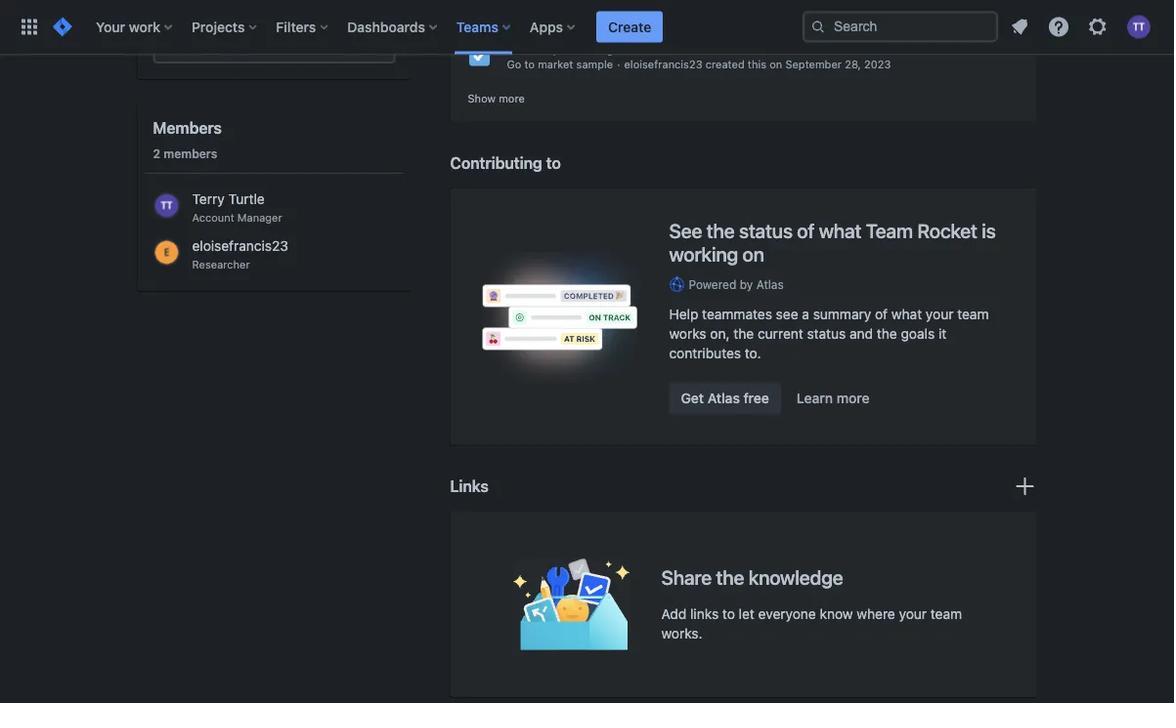 Task type: describe. For each thing, give the bounding box(es) containing it.
show more link
[[468, 91, 525, 106]]

get atlas free button
[[669, 383, 781, 414]]

teams
[[456, 19, 499, 35]]

filters button
[[270, 11, 336, 43]]

show
[[468, 92, 496, 105]]

knowledge
[[749, 566, 843, 589]]

1 sample from the top
[[576, 15, 613, 28]]

create button
[[596, 11, 663, 43]]

eloisefrancis23 researcher
[[192, 238, 288, 271]]

1 go from the top
[[507, 15, 521, 28]]

atlas inside powered by atlas link
[[756, 278, 784, 292]]

of inside 'help teammates see a summary of what your team works on, the current status and the goals it contributes to.'
[[875, 306, 888, 322]]

1 eloisefrancis23 created this on september 28, 2023 from the top
[[624, 15, 891, 28]]

1 vertical spatial eloisefrancis23
[[624, 58, 703, 71]]

goals
[[901, 326, 935, 342]]

help
[[669, 306, 698, 322]]

banner containing your work
[[0, 0, 1174, 55]]

contributing to
[[450, 154, 561, 172]]

let
[[739, 607, 755, 623]]

primary element
[[12, 0, 803, 54]]

see
[[669, 220, 702, 243]]

guides
[[606, 40, 648, 56]]

members 2 members
[[153, 119, 222, 160]]

share
[[661, 566, 712, 589]]

more for learn more
[[837, 390, 870, 407]]

teams button
[[451, 11, 518, 43]]

powered by atlas link
[[669, 276, 1006, 293]]

where
[[857, 607, 895, 623]]

your work
[[96, 19, 160, 35]]

rocket
[[917, 220, 977, 243]]

by
[[740, 278, 753, 292]]

see the status of what team rocket is working on
[[669, 220, 996, 266]]

a
[[802, 306, 809, 322]]

to right contributing
[[546, 154, 561, 172]]

work
[[129, 19, 160, 35]]

team for add links to let everyone know where your team works.
[[931, 607, 962, 623]]

turtle
[[228, 191, 265, 207]]

team for help teammates see a summary of what your team works on, the current status and the goals it contributes to.
[[957, 306, 989, 322]]

dashboards button
[[342, 11, 445, 43]]

1 september from the top
[[785, 15, 842, 28]]

appswitcher icon image
[[18, 15, 41, 39]]

2 vertical spatial eloisefrancis23
[[192, 238, 288, 254]]

create for create
[[608, 19, 651, 35]]

your profile and settings image
[[1127, 15, 1151, 39]]

contributing
[[450, 154, 542, 172]]

learn more button
[[785, 383, 882, 414]]

projects
[[192, 19, 245, 35]]

links
[[690, 607, 719, 623]]

terry
[[192, 191, 225, 207]]

your for where
[[899, 607, 927, 623]]

create product guides
[[507, 40, 648, 56]]

what inside 'help teammates see a summary of what your team works on, the current status and the goals it contributes to.'
[[891, 306, 922, 322]]

the inside see the status of what team rocket is working on
[[707, 220, 735, 243]]

the down teammates
[[734, 326, 754, 342]]

2
[[153, 147, 160, 160]]

of inside see the status of what team rocket is working on
[[797, 220, 815, 243]]

apps
[[530, 19, 563, 35]]

is
[[982, 220, 996, 243]]

your for what
[[926, 306, 954, 322]]

0 vertical spatial on
[[770, 15, 782, 28]]

2 this from the top
[[748, 58, 767, 71]]

atlas image
[[669, 277, 685, 293]]

help image
[[1047, 15, 1071, 39]]

add
[[661, 607, 687, 623]]

to down apps
[[525, 58, 535, 71]]

researcher
[[192, 259, 250, 271]]

team
[[866, 220, 913, 243]]

notifications image
[[1008, 15, 1031, 39]]

1 market from the top
[[538, 15, 573, 28]]

teammates
[[702, 306, 772, 322]]

members
[[153, 119, 222, 137]]

and
[[850, 326, 873, 342]]

2 eloisefrancis23 created this on september 28, 2023 from the top
[[624, 58, 891, 71]]

settings image
[[1086, 15, 1110, 39]]

powered by atlas
[[689, 278, 784, 292]]



Task type: vqa. For each thing, say whether or not it's contained in the screenshot.
'Try it in a 14-day trial of Confluence Standard or Premium.' link
no



Task type: locate. For each thing, give the bounding box(es) containing it.
2 28, from the top
[[845, 58, 861, 71]]

powered
[[689, 278, 737, 292]]

28, down the search field
[[845, 58, 861, 71]]

contributes
[[669, 345, 741, 362]]

2 market from the top
[[538, 58, 573, 71]]

go to market sample
[[507, 15, 613, 28], [507, 58, 613, 71]]

0 vertical spatial team
[[957, 306, 989, 322]]

more inside button
[[837, 390, 870, 407]]

status
[[739, 220, 793, 243], [807, 326, 846, 342]]

your work button
[[90, 11, 180, 43]]

eloisefrancis23 up guides
[[624, 15, 703, 28]]

sample up create product guides
[[576, 15, 613, 28]]

sample
[[576, 15, 613, 28], [576, 58, 613, 71]]

to
[[525, 15, 535, 28], [525, 58, 535, 71], [546, 154, 561, 172], [722, 607, 735, 623]]

1 go to market sample from the top
[[507, 15, 613, 28]]

atlas
[[756, 278, 784, 292], [708, 390, 740, 407]]

your inside add links to let everyone know where your team works.
[[899, 607, 927, 623]]

add links to let everyone know where your team works.
[[661, 607, 962, 642]]

1 vertical spatial 2023
[[864, 58, 891, 71]]

market
[[538, 15, 573, 28], [538, 58, 573, 71]]

your
[[926, 306, 954, 322], [899, 607, 927, 623]]

current
[[758, 326, 803, 342]]

team
[[957, 306, 989, 322], [931, 607, 962, 623]]

your inside 'help teammates see a summary of what your team works on, the current status and the goals it contributes to.'
[[926, 306, 954, 322]]

1 vertical spatial on
[[770, 58, 782, 71]]

terry turtle account manager
[[192, 191, 282, 224]]

go to market sample up 'product'
[[507, 15, 613, 28]]

2 september from the top
[[785, 58, 842, 71]]

1 28, from the top
[[845, 15, 861, 28]]

28, right search image
[[845, 15, 861, 28]]

jira software image
[[51, 15, 74, 39], [51, 15, 74, 39]]

2 vertical spatial on
[[743, 243, 764, 266]]

2 go to market sample from the top
[[507, 58, 613, 71]]

to left let
[[722, 607, 735, 623]]

2 go from the top
[[507, 58, 521, 71]]

1 vertical spatial status
[[807, 326, 846, 342]]

create for create product guides
[[507, 40, 549, 56]]

0 vertical spatial your
[[926, 306, 954, 322]]

0 vertical spatial created
[[706, 15, 745, 28]]

apps button
[[524, 11, 583, 43]]

create
[[608, 19, 651, 35], [507, 40, 549, 56]]

1 vertical spatial what
[[891, 306, 922, 322]]

1 created from the top
[[706, 15, 745, 28]]

on inside see the status of what team rocket is working on
[[743, 243, 764, 266]]

team down is
[[957, 306, 989, 322]]

more
[[499, 92, 525, 105], [837, 390, 870, 407]]

free
[[744, 390, 769, 407]]

create up guides
[[608, 19, 651, 35]]

0 horizontal spatial more
[[499, 92, 525, 105]]

status down summary
[[807, 326, 846, 342]]

0 vertical spatial go to market sample
[[507, 15, 613, 28]]

atlas right get
[[708, 390, 740, 407]]

1 vertical spatial team
[[931, 607, 962, 623]]

1 vertical spatial 28,
[[845, 58, 861, 71]]

open image
[[364, 28, 388, 52]]

1 vertical spatial of
[[875, 306, 888, 322]]

0 vertical spatial market
[[538, 15, 573, 28]]

banner
[[0, 0, 1174, 55]]

0 vertical spatial september
[[785, 15, 842, 28]]

what inside see the status of what team rocket is working on
[[819, 220, 862, 243]]

the
[[707, 220, 735, 243], [734, 326, 754, 342], [877, 326, 897, 342], [716, 566, 744, 589]]

1 horizontal spatial atlas
[[756, 278, 784, 292]]

team inside 'help teammates see a summary of what your team works on, the current status and the goals it contributes to.'
[[957, 306, 989, 322]]

of up powered by atlas link
[[797, 220, 815, 243]]

of right summary
[[875, 306, 888, 322]]

more for show more
[[499, 92, 525, 105]]

on,
[[710, 326, 730, 342]]

members
[[163, 147, 217, 160]]

0 horizontal spatial what
[[819, 220, 862, 243]]

know
[[820, 607, 853, 623]]

2 sample from the top
[[576, 58, 613, 71]]

search image
[[810, 19, 826, 35]]

the right and
[[877, 326, 897, 342]]

1 horizontal spatial status
[[807, 326, 846, 342]]

this
[[748, 15, 767, 28], [748, 58, 767, 71]]

get atlas free
[[681, 390, 769, 407]]

0 vertical spatial eloisefrancis23
[[624, 15, 703, 28]]

the up let
[[716, 566, 744, 589]]

it
[[939, 326, 947, 342]]

1 vertical spatial atlas
[[708, 390, 740, 407]]

product
[[553, 40, 602, 56]]

2 2023 from the top
[[864, 58, 891, 71]]

0 vertical spatial more
[[499, 92, 525, 105]]

add link image
[[1013, 475, 1037, 498]]

1 2023 from the top
[[864, 15, 891, 28]]

0 vertical spatial atlas
[[756, 278, 784, 292]]

1 horizontal spatial create
[[608, 19, 651, 35]]

atlas inside get atlas free button
[[708, 390, 740, 407]]

links
[[450, 477, 489, 496]]

summary
[[813, 306, 871, 322]]

go
[[507, 15, 521, 28], [507, 58, 521, 71]]

what left the team
[[819, 220, 862, 243]]

2 created from the top
[[706, 58, 745, 71]]

on
[[770, 15, 782, 28], [770, 58, 782, 71], [743, 243, 764, 266]]

0 vertical spatial what
[[819, 220, 862, 243]]

manager
[[237, 212, 282, 224]]

go up show more
[[507, 58, 521, 71]]

what up goals
[[891, 306, 922, 322]]

share the knowledge
[[661, 566, 843, 589]]

go left apps
[[507, 15, 521, 28]]

the up working at the top of page
[[707, 220, 735, 243]]

0 vertical spatial go
[[507, 15, 521, 28]]

market down 'product'
[[538, 58, 573, 71]]

sample down create product guides
[[576, 58, 613, 71]]

0 vertical spatial status
[[739, 220, 793, 243]]

show more
[[468, 92, 525, 105]]

works.
[[661, 626, 703, 642]]

0 vertical spatial create
[[608, 19, 651, 35]]

1 vertical spatial sample
[[576, 58, 613, 71]]

dashboards
[[347, 19, 425, 35]]

your right where
[[899, 607, 927, 623]]

1 vertical spatial go
[[507, 58, 521, 71]]

of
[[797, 220, 815, 243], [875, 306, 888, 322]]

1 this from the top
[[748, 15, 767, 28]]

account
[[192, 212, 234, 224]]

learn more
[[797, 390, 870, 407]]

eloisefrancis23 down guides
[[624, 58, 703, 71]]

to inside add links to let everyone know where your team works.
[[722, 607, 735, 623]]

0 vertical spatial sample
[[576, 15, 613, 28]]

create inside button
[[608, 19, 651, 35]]

working
[[669, 243, 738, 266]]

filters
[[276, 19, 316, 35]]

0 vertical spatial this
[[748, 15, 767, 28]]

to right teams dropdown button
[[525, 15, 535, 28]]

0 vertical spatial eloisefrancis23 created this on september 28, 2023
[[624, 15, 891, 28]]

see
[[776, 306, 798, 322]]

1 vertical spatial this
[[748, 58, 767, 71]]

your
[[96, 19, 125, 35]]

eloisefrancis23 up researcher
[[192, 238, 288, 254]]

1 vertical spatial market
[[538, 58, 573, 71]]

1 vertical spatial created
[[706, 58, 745, 71]]

1 horizontal spatial what
[[891, 306, 922, 322]]

more right "learn"
[[837, 390, 870, 407]]

more right show at the top left of page
[[499, 92, 525, 105]]

eloisefrancis23 created this on september 28, 2023
[[624, 15, 891, 28], [624, 58, 891, 71]]

status inside see the status of what team rocket is working on
[[739, 220, 793, 243]]

everyone
[[758, 607, 816, 623]]

1 horizontal spatial more
[[837, 390, 870, 407]]

1 vertical spatial your
[[899, 607, 927, 623]]

2023 right search image
[[864, 15, 891, 28]]

0 vertical spatial 2023
[[864, 15, 891, 28]]

to.
[[745, 345, 761, 362]]

1 vertical spatial go to market sample
[[507, 58, 613, 71]]

september
[[785, 15, 842, 28], [785, 58, 842, 71]]

0 horizontal spatial atlas
[[708, 390, 740, 407]]

help teammates see a summary of what your team works on, the current status and the goals it contributes to.
[[669, 306, 989, 362]]

atlas right by
[[756, 278, 784, 292]]

0 horizontal spatial status
[[739, 220, 793, 243]]

1 vertical spatial more
[[837, 390, 870, 407]]

28,
[[845, 15, 861, 28], [845, 58, 861, 71]]

1 vertical spatial eloisefrancis23 created this on september 28, 2023
[[624, 58, 891, 71]]

0 horizontal spatial of
[[797, 220, 815, 243]]

2023
[[864, 15, 891, 28], [864, 58, 891, 71]]

0 vertical spatial of
[[797, 220, 815, 243]]

what
[[819, 220, 862, 243], [891, 306, 922, 322]]

0 vertical spatial 28,
[[845, 15, 861, 28]]

2023 down the search field
[[864, 58, 891, 71]]

1 horizontal spatial of
[[875, 306, 888, 322]]

your up it
[[926, 306, 954, 322]]

learn
[[797, 390, 833, 407]]

1 vertical spatial create
[[507, 40, 549, 56]]

1 vertical spatial september
[[785, 58, 842, 71]]

create down apps
[[507, 40, 549, 56]]

team inside add links to let everyone know where your team works.
[[931, 607, 962, 623]]

team right where
[[931, 607, 962, 623]]

Search field
[[803, 11, 998, 43]]

get
[[681, 390, 704, 407]]

status up by
[[739, 220, 793, 243]]

created
[[706, 15, 745, 28], [706, 58, 745, 71]]

projects button
[[186, 11, 264, 43]]

market up 'product'
[[538, 15, 573, 28]]

go to market sample down 'product'
[[507, 58, 613, 71]]

0 horizontal spatial create
[[507, 40, 549, 56]]

status inside 'help teammates see a summary of what your team works on, the current status and the goals it contributes to.'
[[807, 326, 846, 342]]

works
[[669, 326, 706, 342]]

eloisefrancis23
[[624, 15, 703, 28], [624, 58, 703, 71], [192, 238, 288, 254]]



